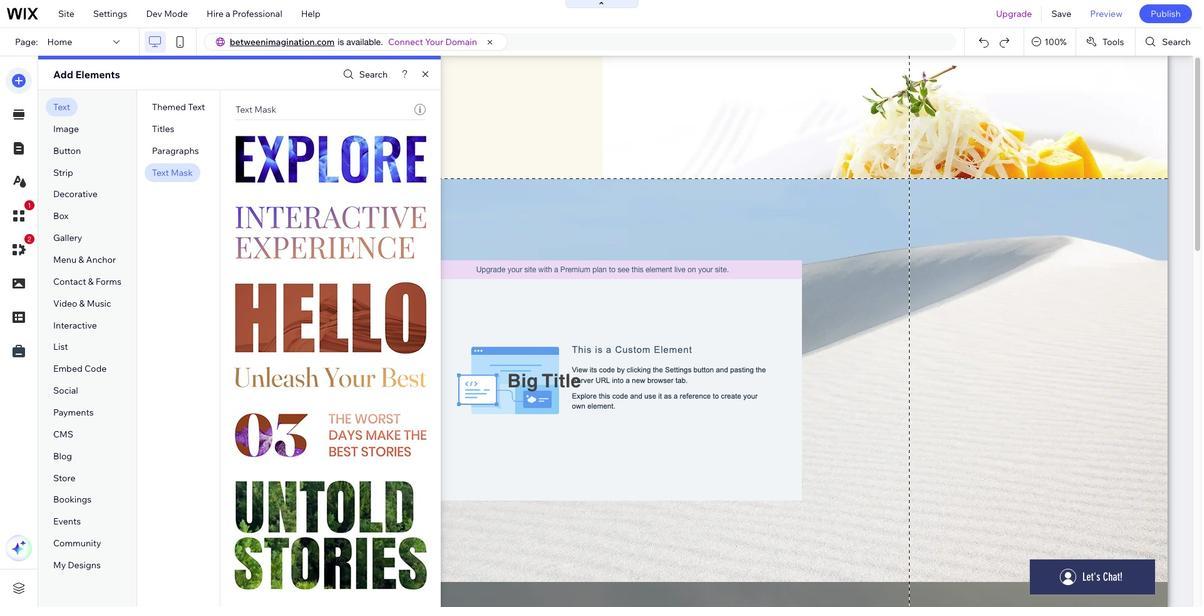 Task type: describe. For each thing, give the bounding box(es) containing it.
site
[[58, 8, 74, 19]]

decorative
[[53, 189, 98, 200]]

tools button
[[1076, 28, 1136, 56]]

themed text
[[152, 101, 205, 113]]

1 button
[[6, 200, 34, 229]]

contact
[[53, 276, 86, 287]]

menu & anchor
[[53, 254, 116, 266]]

menu
[[53, 254, 77, 266]]

video & music
[[53, 298, 111, 309]]

dev
[[146, 8, 162, 19]]

mode
[[164, 8, 188, 19]]

& for menu
[[78, 254, 84, 266]]

1
[[28, 202, 31, 209]]

button
[[53, 145, 81, 156]]

social
[[53, 385, 78, 396]]

0 vertical spatial search button
[[1136, 28, 1202, 56]]

your
[[425, 36, 444, 48]]

add
[[53, 68, 73, 81]]

elements
[[75, 68, 120, 81]]

professional
[[232, 8, 282, 19]]

events
[[53, 516, 81, 527]]

my designs
[[53, 560, 101, 571]]

help
[[301, 8, 320, 19]]

preview
[[1090, 8, 1123, 19]]

0 vertical spatial text mask
[[236, 104, 276, 115]]

0 horizontal spatial mask
[[171, 167, 193, 178]]

titles
[[152, 123, 174, 135]]

my
[[53, 560, 66, 571]]

upgrade
[[996, 8, 1032, 19]]

available.
[[346, 37, 383, 47]]

1 vertical spatial search
[[359, 69, 388, 80]]

store
[[53, 473, 75, 484]]

box
[[53, 211, 68, 222]]

save
[[1052, 8, 1072, 19]]

preview button
[[1081, 0, 1132, 28]]

connect
[[388, 36, 423, 48]]

code
[[84, 363, 107, 375]]

& for video
[[79, 298, 85, 309]]

video
[[53, 298, 77, 309]]

2 button
[[6, 234, 34, 263]]

betweenimagination.com
[[230, 36, 335, 48]]



Task type: locate. For each thing, give the bounding box(es) containing it.
paragraphs
[[152, 145, 199, 156]]

strip
[[53, 167, 73, 178]]

text mask
[[236, 104, 276, 115], [152, 167, 193, 178]]

search button
[[1136, 28, 1202, 56], [340, 65, 388, 84]]

2 vertical spatial &
[[79, 298, 85, 309]]

search down available.
[[359, 69, 388, 80]]

100%
[[1045, 36, 1067, 48]]

& left the "forms"
[[88, 276, 94, 287]]

is
[[338, 37, 344, 47]]

0 horizontal spatial search
[[359, 69, 388, 80]]

community
[[53, 538, 101, 549]]

interactive
[[53, 320, 97, 331]]

1 horizontal spatial mask
[[255, 104, 276, 115]]

1 vertical spatial search button
[[340, 65, 388, 84]]

blog
[[53, 451, 72, 462]]

1 horizontal spatial search
[[1162, 36, 1191, 48]]

search
[[1162, 36, 1191, 48], [359, 69, 388, 80]]

bookings
[[53, 494, 92, 506]]

& right menu
[[78, 254, 84, 266]]

embed code
[[53, 363, 107, 375]]

contact & forms
[[53, 276, 121, 287]]

100% button
[[1025, 28, 1076, 56]]

add elements
[[53, 68, 120, 81]]

home
[[47, 36, 72, 48]]

1 vertical spatial &
[[88, 276, 94, 287]]

1 vertical spatial mask
[[171, 167, 193, 178]]

hire a professional
[[207, 8, 282, 19]]

&
[[78, 254, 84, 266], [88, 276, 94, 287], [79, 298, 85, 309]]

a
[[226, 8, 230, 19]]

1 vertical spatial text mask
[[152, 167, 193, 178]]

1 horizontal spatial search button
[[1136, 28, 1202, 56]]

forms
[[96, 276, 121, 287]]

settings
[[93, 8, 127, 19]]

themed
[[152, 101, 186, 113]]

0 vertical spatial &
[[78, 254, 84, 266]]

2
[[28, 235, 31, 243]]

dev mode
[[146, 8, 188, 19]]

0 vertical spatial mask
[[255, 104, 276, 115]]

search button down publish button
[[1136, 28, 1202, 56]]

designs
[[68, 560, 101, 571]]

image
[[53, 123, 79, 135]]

mask
[[255, 104, 276, 115], [171, 167, 193, 178]]

is available. connect your domain
[[338, 36, 477, 48]]

payments
[[53, 407, 94, 418]]

publish button
[[1140, 4, 1192, 23]]

save button
[[1042, 0, 1081, 28]]

embed
[[53, 363, 83, 375]]

0 horizontal spatial search button
[[340, 65, 388, 84]]

0 horizontal spatial text mask
[[152, 167, 193, 178]]

search down publish button
[[1162, 36, 1191, 48]]

& for contact
[[88, 276, 94, 287]]

hire
[[207, 8, 224, 19]]

0 vertical spatial search
[[1162, 36, 1191, 48]]

text
[[53, 101, 70, 113], [188, 101, 205, 113], [236, 104, 253, 115], [152, 167, 169, 178]]

domain
[[446, 36, 477, 48]]

tools
[[1103, 36, 1124, 48]]

list
[[53, 342, 68, 353]]

music
[[87, 298, 111, 309]]

& right video
[[79, 298, 85, 309]]

cms
[[53, 429, 73, 440]]

1 horizontal spatial text mask
[[236, 104, 276, 115]]

gallery
[[53, 232, 82, 244]]

publish
[[1151, 8, 1181, 19]]

anchor
[[86, 254, 116, 266]]

search button down available.
[[340, 65, 388, 84]]



Task type: vqa. For each thing, say whether or not it's contained in the screenshot.
Wix Blog at the top
no



